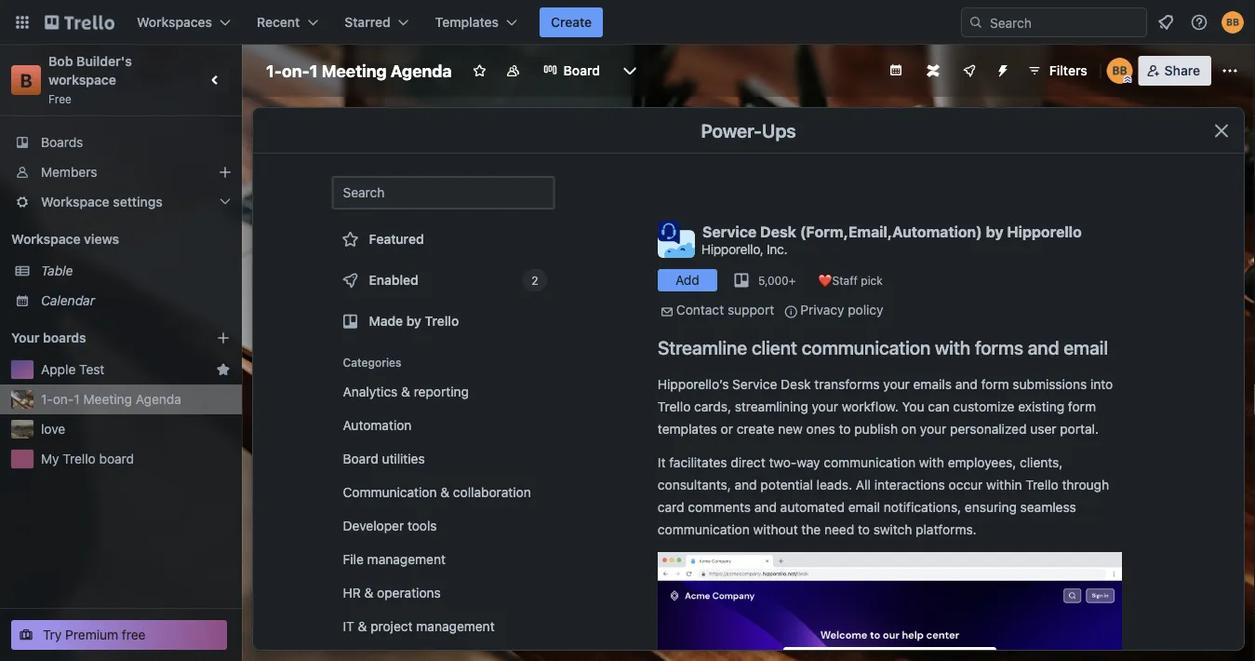 Task type: vqa. For each thing, say whether or not it's contained in the screenshot.
"and" in the See updated information and previews for any Box files or folders attached to a card.
no



Task type: locate. For each thing, give the bounding box(es) containing it.
1- up love
[[41, 391, 53, 407]]

0 vertical spatial 1-
[[266, 61, 282, 81]]

power-
[[701, 119, 762, 141]]

bob builder (bobbuilder40) image right the filters
[[1108, 58, 1134, 84]]

add button
[[658, 269, 718, 291]]

boards
[[41, 135, 83, 150]]

trello
[[425, 313, 459, 329], [658, 399, 691, 414], [63, 451, 96, 466], [1026, 477, 1059, 493]]

0 horizontal spatial board
[[343, 451, 379, 466]]

1 horizontal spatial bob builder (bobbuilder40) image
[[1222, 11, 1245, 34]]

agenda
[[391, 61, 452, 81], [136, 391, 181, 407]]

workspace up table
[[11, 231, 81, 247]]

starred icon image
[[216, 362, 231, 377]]

occur
[[949, 477, 983, 493]]

& down board utilities link
[[441, 485, 450, 500]]

0 vertical spatial desk
[[761, 223, 797, 240]]

reporting
[[414, 384, 469, 399]]

0 horizontal spatial on-
[[53, 391, 74, 407]]

with
[[936, 336, 971, 358], [920, 455, 945, 470]]

1 down 'apple test'
[[74, 391, 80, 407]]

by
[[986, 223, 1004, 240], [407, 313, 422, 329]]

table link
[[41, 262, 231, 280]]

it facilitates direct two-way communication with employees, clients, consultants, and potential leads. all interactions occur within trello through card comments and automated email notifications, ensuring seamless communication without the need to switch platforms.
[[658, 455, 1110, 537]]

your up you
[[884, 377, 910, 392]]

with up interactions in the right of the page
[[920, 455, 945, 470]]

board left 'customize views' image
[[564, 63, 600, 78]]

& right hr
[[365, 585, 374, 600]]

0 vertical spatial form
[[982, 377, 1010, 392]]

to right ones
[[839, 421, 851, 437]]

management up the "operations"
[[367, 552, 446, 567]]

management inside 'link'
[[367, 552, 446, 567]]

1 vertical spatial to
[[858, 522, 870, 537]]

communication & collaboration
[[343, 485, 531, 500]]

b link
[[11, 65, 41, 95]]

need
[[825, 522, 855, 537]]

& right analytics
[[401, 384, 411, 399]]

& for collaboration
[[441, 485, 450, 500]]

1 horizontal spatial meeting
[[322, 61, 387, 81]]

0 vertical spatial on-
[[282, 61, 310, 81]]

workspace settings
[[41, 194, 163, 209]]

file management link
[[332, 545, 555, 574]]

& right it
[[358, 619, 367, 634]]

recent
[[257, 14, 300, 30]]

1 vertical spatial meeting
[[83, 391, 132, 407]]

2 vertical spatial communication
[[658, 522, 750, 537]]

0 vertical spatial to
[[839, 421, 851, 437]]

0 vertical spatial by
[[986, 223, 1004, 240]]

1- inside 'link'
[[41, 391, 53, 407]]

search image
[[969, 15, 984, 30]]

automation link
[[332, 411, 555, 440]]

0 vertical spatial meeting
[[322, 61, 387, 81]]

1 horizontal spatial by
[[986, 223, 1004, 240]]

to
[[839, 421, 851, 437], [858, 522, 870, 537]]

1 vertical spatial desk
[[781, 377, 811, 392]]

calendar
[[41, 293, 95, 308]]

meeting inside 'link'
[[83, 391, 132, 407]]

form up portal.
[[1069, 399, 1097, 414]]

agenda up love 'link'
[[136, 391, 181, 407]]

0 horizontal spatial meeting
[[83, 391, 132, 407]]

& inside "link"
[[401, 384, 411, 399]]

communication
[[802, 336, 931, 358], [824, 455, 916, 470], [658, 522, 750, 537]]

and up without at the bottom of page
[[755, 499, 777, 515]]

0 horizontal spatial agenda
[[136, 391, 181, 407]]

platforms.
[[916, 522, 977, 537]]

+
[[789, 274, 796, 287]]

workspace visible image
[[506, 63, 521, 78]]

1 vertical spatial workspace
[[11, 231, 81, 247]]

management down hr & operations link
[[417, 619, 495, 634]]

email up into
[[1064, 336, 1109, 358]]

it
[[658, 455, 666, 470]]

form up customize
[[982, 377, 1010, 392]]

0 horizontal spatial sm image
[[658, 303, 677, 321]]

1-on-1 meeting agenda down apple test link
[[41, 391, 181, 407]]

contact support link
[[677, 302, 775, 317]]

ups
[[762, 119, 797, 141]]

workflow.
[[842, 399, 899, 414]]

workspace down 'members'
[[41, 194, 110, 209]]

0 vertical spatial 1-on-1 meeting agenda
[[266, 61, 452, 81]]

trello inside hipporello's service desk transforms your emails and form submissions into trello cards, streamlining your workflow. you can customize existing form templates or create new ones to publish on your personalized user portal.
[[658, 399, 691, 414]]

staff
[[833, 274, 858, 287]]

Search text field
[[332, 176, 555, 209]]

hr
[[343, 585, 361, 600]]

primary element
[[0, 0, 1256, 45]]

2 vertical spatial your
[[921, 421, 947, 437]]

board down automation
[[343, 451, 379, 466]]

1-
[[266, 61, 282, 81], [41, 391, 53, 407]]

desk
[[761, 223, 797, 240], [781, 377, 811, 392]]

workspace inside workspace settings popup button
[[41, 194, 110, 209]]

contact
[[677, 302, 724, 317]]

star or unstar board image
[[473, 63, 488, 78]]

cards,
[[695, 399, 732, 414]]

ensuring
[[965, 499, 1017, 515]]

switch
[[874, 522, 913, 537]]

meeting down test
[[83, 391, 132, 407]]

1 horizontal spatial to
[[858, 522, 870, 537]]

board for board utilities
[[343, 451, 379, 466]]

trello down clients,
[[1026, 477, 1059, 493]]

desk inside hipporello's service desk transforms your emails and form submissions into trello cards, streamlining your workflow. you can customize existing form templates or create new ones to publish on your personalized user portal.
[[781, 377, 811, 392]]

contact support
[[677, 302, 775, 317]]

0 horizontal spatial bob builder (bobbuilder40) image
[[1108, 58, 1134, 84]]

Board name text field
[[257, 56, 461, 86]]

1 vertical spatial with
[[920, 455, 945, 470]]

your down can
[[921, 421, 947, 437]]

trello inside it facilitates direct two-way communication with employees, clients, consultants, and potential leads. all interactions occur within trello through card comments and automated email notifications, ensuring seamless communication without the need to switch platforms.
[[1026, 477, 1059, 493]]

calendar power-up image
[[889, 62, 904, 77]]

(form,email,automation)
[[801, 223, 983, 240]]

sm image down add button
[[658, 303, 677, 321]]

desk inside service desk (form,email,automation) by hipporello hipporello, inc.
[[761, 223, 797, 240]]

hipporello
[[1008, 223, 1083, 240]]

1 horizontal spatial 1-
[[266, 61, 282, 81]]

1 horizontal spatial 1-on-1 meeting agenda
[[266, 61, 452, 81]]

1 horizontal spatial agenda
[[391, 61, 452, 81]]

service up streamlining
[[733, 377, 778, 392]]

policy
[[848, 302, 884, 317]]

0 vertical spatial management
[[367, 552, 446, 567]]

email inside it facilitates direct two-way communication with employees, clients, consultants, and potential leads. all interactions occur within trello through card comments and automated email notifications, ensuring seamless communication without the need to switch platforms.
[[849, 499, 881, 515]]

1 vertical spatial agenda
[[136, 391, 181, 407]]

1 horizontal spatial sm image
[[782, 303, 801, 321]]

0 vertical spatial workspace
[[41, 194, 110, 209]]

1 vertical spatial 1-on-1 meeting agenda
[[41, 391, 181, 407]]

privacy
[[801, 302, 845, 317]]

apple test
[[41, 362, 105, 377]]

trello up templates
[[658, 399, 691, 414]]

email down all
[[849, 499, 881, 515]]

portal.
[[1061, 421, 1100, 437]]

0 horizontal spatial email
[[849, 499, 881, 515]]

hr & operations
[[343, 585, 441, 600]]

board utilities link
[[332, 444, 555, 474]]

0 vertical spatial email
[[1064, 336, 1109, 358]]

0 vertical spatial board
[[564, 63, 600, 78]]

service inside service desk (form,email,automation) by hipporello hipporello, inc.
[[703, 223, 757, 240]]

desk up inc. at the top of the page
[[761, 223, 797, 240]]

Search field
[[984, 8, 1147, 36]]

customize views image
[[621, 61, 639, 80]]

trello right my on the left bottom of the page
[[63, 451, 96, 466]]

agenda inside board name text field
[[391, 61, 452, 81]]

1 vertical spatial 1
[[74, 391, 80, 407]]

bob builder (bobbuilder40) image right open information menu 'image'
[[1222, 11, 1245, 34]]

the
[[802, 522, 821, 537]]

1 horizontal spatial 1
[[310, 61, 318, 81]]

made by trello
[[369, 313, 459, 329]]

workspaces button
[[126, 7, 242, 37]]

1
[[310, 61, 318, 81], [74, 391, 80, 407]]

ones
[[807, 421, 836, 437]]

1 horizontal spatial on-
[[282, 61, 310, 81]]

communication down comments
[[658, 522, 750, 537]]

1 vertical spatial management
[[417, 619, 495, 634]]

1-on-1 meeting agenda down starred
[[266, 61, 452, 81]]

agenda inside 1-on-1 meeting agenda 'link'
[[136, 391, 181, 407]]

operations
[[377, 585, 441, 600]]

customize
[[954, 399, 1015, 414]]

and up customize
[[956, 377, 978, 392]]

1-on-1 meeting agenda inside board name text field
[[266, 61, 452, 81]]

meeting down starred
[[322, 61, 387, 81]]

0 horizontal spatial 1
[[74, 391, 80, 407]]

streamlining
[[735, 399, 809, 414]]

1 vertical spatial email
[[849, 499, 881, 515]]

1 horizontal spatial email
[[1064, 336, 1109, 358]]

categories
[[343, 356, 402, 369]]

on- down apple
[[53, 391, 74, 407]]

0 vertical spatial your
[[884, 377, 910, 392]]

board
[[564, 63, 600, 78], [343, 451, 379, 466]]

1 vertical spatial by
[[407, 313, 422, 329]]

transforms
[[815, 377, 880, 392]]

communication down policy
[[802, 336, 931, 358]]

seamless
[[1021, 499, 1077, 515]]

1 vertical spatial form
[[1069, 399, 1097, 414]]

into
[[1091, 377, 1114, 392]]

0 horizontal spatial 1-on-1 meeting agenda
[[41, 391, 181, 407]]

0 horizontal spatial to
[[839, 421, 851, 437]]

bob builder (bobbuilder40) image
[[1222, 11, 1245, 34], [1108, 58, 1134, 84]]

1 down recent dropdown button
[[310, 61, 318, 81]]

pick
[[861, 274, 883, 287]]

0 horizontal spatial 1-
[[41, 391, 53, 407]]

0 vertical spatial service
[[703, 223, 757, 240]]

1 vertical spatial board
[[343, 451, 379, 466]]

project
[[371, 619, 413, 634]]

1 vertical spatial on-
[[53, 391, 74, 407]]

communication up all
[[824, 455, 916, 470]]

sm image down +
[[782, 303, 801, 321]]

sm image
[[658, 303, 677, 321], [782, 303, 801, 321]]

with up emails at the bottom right
[[936, 336, 971, 358]]

client
[[752, 336, 798, 358]]

service up the hipporello,
[[703, 223, 757, 240]]

hr & operations link
[[332, 578, 555, 608]]

to right "need"
[[858, 522, 870, 537]]

1 vertical spatial service
[[733, 377, 778, 392]]

privacy policy
[[801, 302, 884, 317]]

&
[[401, 384, 411, 399], [441, 485, 450, 500], [365, 585, 374, 600], [358, 619, 367, 634]]

1 vertical spatial your
[[812, 399, 839, 414]]

boards link
[[0, 128, 242, 157]]

support
[[728, 302, 775, 317]]

0 vertical spatial communication
[[802, 336, 931, 358]]

meeting
[[322, 61, 387, 81], [83, 391, 132, 407]]

0 horizontal spatial your
[[812, 399, 839, 414]]

two-
[[769, 455, 797, 470]]

share
[[1165, 63, 1201, 78]]

1 horizontal spatial your
[[884, 377, 910, 392]]

0 vertical spatial 1
[[310, 61, 318, 81]]

analytics & reporting link
[[332, 377, 555, 407]]

1 vertical spatial 1-
[[41, 391, 53, 407]]

by right the made
[[407, 313, 422, 329]]

by left "hipporello"
[[986, 223, 1004, 240]]

file management
[[343, 552, 446, 567]]

table
[[41, 263, 73, 278]]

1 horizontal spatial board
[[564, 63, 600, 78]]

add board image
[[216, 331, 231, 345]]

1- down recent
[[266, 61, 282, 81]]

board for board
[[564, 63, 600, 78]]

comments
[[688, 499, 751, 515]]

your up ones
[[812, 399, 839, 414]]

0 horizontal spatial by
[[407, 313, 422, 329]]

featured
[[369, 231, 424, 247]]

on- down recent dropdown button
[[282, 61, 310, 81]]

show menu image
[[1221, 61, 1240, 80]]

desk up streamlining
[[781, 377, 811, 392]]

your boards with 4 items element
[[11, 327, 188, 349]]

1 inside 'link'
[[74, 391, 80, 407]]

boards
[[43, 330, 86, 345]]

views
[[84, 231, 119, 247]]

agenda left star or unstar board icon
[[391, 61, 452, 81]]

0 vertical spatial agenda
[[391, 61, 452, 81]]

my trello board
[[41, 451, 134, 466]]

b
[[20, 69, 32, 91]]



Task type: describe. For each thing, give the bounding box(es) containing it.
card
[[658, 499, 685, 515]]

2 sm image from the left
[[782, 303, 801, 321]]

your
[[11, 330, 40, 345]]

& for reporting
[[401, 384, 411, 399]]

privacy policy link
[[801, 302, 884, 317]]

way
[[797, 455, 821, 470]]

trello right the made
[[425, 313, 459, 329]]

apple test link
[[41, 360, 209, 379]]

love link
[[41, 420, 231, 439]]

❤️
[[819, 274, 830, 287]]

within
[[987, 477, 1023, 493]]

1-on-1 meeting agenda inside 'link'
[[41, 391, 181, 407]]

hipporello's service desk transforms your emails and form submissions into trello cards, streamlining your workflow. you can customize existing form templates or create new ones to publish on your personalized user portal.
[[658, 377, 1114, 437]]

employees,
[[948, 455, 1017, 470]]

workspace views
[[11, 231, 119, 247]]

workspace navigation collapse icon image
[[203, 67, 229, 93]]

templates
[[658, 421, 718, 437]]

workspace
[[48, 72, 116, 88]]

facilitates
[[670, 455, 728, 470]]

filters button
[[1022, 56, 1094, 86]]

automation image
[[989, 56, 1015, 82]]

0 horizontal spatial form
[[982, 377, 1010, 392]]

personalized
[[951, 421, 1027, 437]]

analytics & reporting
[[343, 384, 469, 399]]

and up submissions
[[1028, 336, 1060, 358]]

power ups image
[[962, 63, 977, 78]]

open information menu image
[[1191, 13, 1209, 32]]

& for operations
[[365, 585, 374, 600]]

and down "direct"
[[735, 477, 758, 493]]

this member is an admin of this board. image
[[1124, 75, 1133, 84]]

premium
[[65, 627, 118, 642]]

direct
[[731, 455, 766, 470]]

on
[[902, 421, 917, 437]]

free
[[48, 92, 72, 105]]

create
[[737, 421, 775, 437]]

recent button
[[246, 7, 330, 37]]

analytics
[[343, 384, 398, 399]]

clients,
[[1020, 455, 1064, 470]]

0 vertical spatial with
[[936, 336, 971, 358]]

1 sm image from the left
[[658, 303, 677, 321]]

1 vertical spatial bob builder (bobbuilder40) image
[[1108, 58, 1134, 84]]

my trello board link
[[41, 450, 231, 468]]

by inside service desk (form,email,automation) by hipporello hipporello, inc.
[[986, 223, 1004, 240]]

1- inside board name text field
[[266, 61, 282, 81]]

workspace for workspace views
[[11, 231, 81, 247]]

board utilities
[[343, 451, 425, 466]]

it
[[343, 619, 355, 634]]

on- inside 'link'
[[53, 391, 74, 407]]

notifications,
[[884, 499, 962, 515]]

members
[[41, 164, 97, 180]]

forms
[[976, 336, 1024, 358]]

1-on-1 meeting agenda link
[[41, 390, 231, 409]]

0 vertical spatial bob builder (bobbuilder40) image
[[1222, 11, 1245, 34]]

my
[[41, 451, 59, 466]]

templates button
[[424, 7, 529, 37]]

service inside hipporello's service desk transforms your emails and form submissions into trello cards, streamlining your workflow. you can customize existing form templates or create new ones to publish on your personalized user portal.
[[733, 377, 778, 392]]

& for project
[[358, 619, 367, 634]]

hipporello,
[[702, 241, 764, 256]]

collaboration
[[453, 485, 531, 500]]

file
[[343, 552, 364, 567]]

filters
[[1050, 63, 1088, 78]]

your boards
[[11, 330, 86, 345]]

communication & collaboration link
[[332, 478, 555, 507]]

builder's
[[76, 54, 132, 69]]

with inside it facilitates direct two-way communication with employees, clients, consultants, and potential leads. all interactions occur within trello through card comments and automated email notifications, ensuring seamless communication without the need to switch platforms.
[[920, 455, 945, 470]]

power-ups
[[701, 119, 797, 141]]

try
[[43, 627, 62, 642]]

0 notifications image
[[1155, 11, 1178, 34]]

add
[[676, 272, 700, 288]]

share button
[[1139, 56, 1212, 86]]

developer tools
[[343, 518, 437, 533]]

leads.
[[817, 477, 853, 493]]

enabled
[[369, 272, 419, 288]]

1 horizontal spatial form
[[1069, 399, 1097, 414]]

templates
[[435, 14, 499, 30]]

members link
[[0, 157, 242, 187]]

developer
[[343, 518, 404, 533]]

2 horizontal spatial your
[[921, 421, 947, 437]]

interactions
[[875, 477, 946, 493]]

you
[[903, 399, 925, 414]]

made
[[369, 313, 403, 329]]

and inside hipporello's service desk transforms your emails and form submissions into trello cards, streamlining your workflow. you can customize existing form templates or create new ones to publish on your personalized user portal.
[[956, 377, 978, 392]]

confluence icon image
[[927, 64, 940, 77]]

workspaces
[[137, 14, 212, 30]]

workspace for workspace settings
[[41, 194, 110, 209]]

on- inside board name text field
[[282, 61, 310, 81]]

to inside it facilitates direct two-way communication with employees, clients, consultants, and potential leads. all interactions occur within trello through card comments and automated email notifications, ensuring seamless communication without the need to switch platforms.
[[858, 522, 870, 537]]

workspace settings button
[[0, 187, 242, 217]]

board
[[99, 451, 134, 466]]

2
[[532, 274, 539, 287]]

potential
[[761, 477, 814, 493]]

meeting inside board name text field
[[322, 61, 387, 81]]

existing
[[1019, 399, 1065, 414]]

1 inside board name text field
[[310, 61, 318, 81]]

all
[[856, 477, 871, 493]]

to inside hipporello's service desk transforms your emails and form submissions into trello cards, streamlining your workflow. you can customize existing form templates or create new ones to publish on your personalized user portal.
[[839, 421, 851, 437]]

starred
[[345, 14, 391, 30]]

or
[[721, 421, 734, 437]]

back to home image
[[45, 7, 115, 37]]

calendar link
[[41, 291, 231, 310]]

5,000
[[759, 274, 789, 287]]

switch to… image
[[13, 13, 32, 32]]

1 vertical spatial communication
[[824, 455, 916, 470]]

❤️ staff pick
[[819, 274, 883, 287]]

starred button
[[334, 7, 421, 37]]

hipporello's
[[658, 377, 729, 392]]

user
[[1031, 421, 1057, 437]]

service desk (form,email,automation) by hipporello hipporello, inc.
[[702, 223, 1083, 256]]

test
[[79, 362, 105, 377]]



